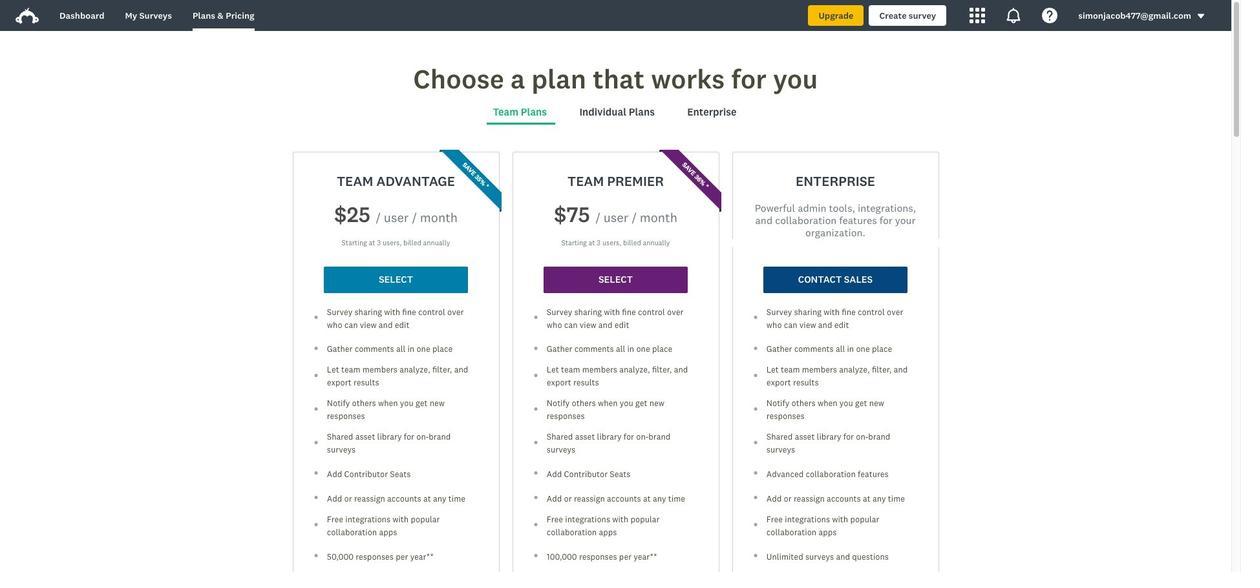 Task type: describe. For each thing, give the bounding box(es) containing it.
dropdown arrow image
[[1197, 12, 1206, 21]]

help icon image
[[1042, 8, 1058, 23]]



Task type: locate. For each thing, give the bounding box(es) containing it.
0 horizontal spatial products icon image
[[970, 8, 985, 23]]

1 products icon image from the left
[[970, 8, 985, 23]]

1 horizontal spatial products icon image
[[1006, 8, 1022, 23]]

products icon image
[[970, 8, 985, 23], [1006, 8, 1022, 23]]

surveymonkey logo image
[[16, 8, 39, 24]]

2 products icon image from the left
[[1006, 8, 1022, 23]]



Task type: vqa. For each thing, say whether or not it's contained in the screenshot.
Products Icon
yes



